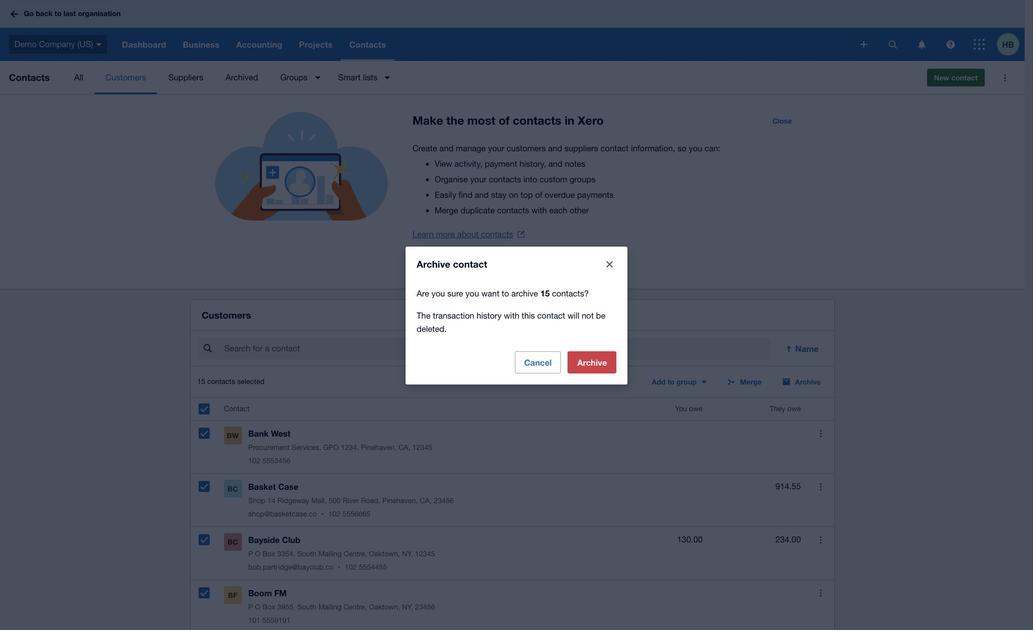Task type: describe. For each thing, give the bounding box(es) containing it.
make the most of contacts in xero
[[412, 114, 604, 128]]

centre, for bayside club
[[344, 550, 367, 559]]

• for bayside club
[[338, 564, 340, 572]]

contacts down on
[[497, 206, 529, 215]]

ca, inside basket case shop 14 ridgeway mall, 500 river road, pinehaven, ca, 23456 shop@basketcase.co • 102 5556665
[[420, 497, 432, 506]]

in
[[565, 114, 575, 128]]

to inside popup button
[[668, 378, 674, 387]]

914.55 link
[[775, 481, 801, 494]]

smart
[[338, 73, 361, 82]]

suppliers
[[564, 144, 598, 153]]

on
[[509, 190, 518, 200]]

river
[[343, 497, 359, 506]]

5554455
[[359, 564, 387, 572]]

hb button
[[997, 28, 1025, 61]]

oaktown, for bayside club
[[369, 550, 400, 559]]

shop
[[248, 497, 265, 506]]

create and manage your customers and suppliers contact information, so you can:
[[412, 144, 720, 153]]

payments
[[577, 190, 614, 200]]

gpo
[[323, 444, 339, 452]]

the transaction history with this contact will not be deleted.
[[417, 311, 605, 334]]

close button inside 'archive contact' dialog
[[599, 254, 621, 276]]

activity,
[[455, 159, 482, 169]]

organisation
[[78, 9, 121, 18]]

menu containing all
[[63, 61, 918, 94]]

boom
[[248, 589, 272, 599]]

xero
[[578, 114, 604, 128]]

manage
[[456, 144, 486, 153]]

duplicate
[[460, 206, 495, 215]]

more row options image for club
[[820, 537, 822, 544]]

and left suppliers
[[548, 144, 562, 153]]

contacts up customers
[[513, 114, 561, 128]]

merge for merge duplicate contacts with each other
[[435, 206, 458, 215]]

transaction
[[433, 311, 474, 321]]

contacts left selected
[[207, 378, 235, 386]]

23456 for boom fm
[[415, 604, 435, 612]]

customers button
[[94, 61, 157, 94]]

the
[[417, 311, 431, 321]]

0 horizontal spatial of
[[499, 114, 510, 128]]

[1:41]
[[477, 258, 496, 267]]

groups
[[280, 73, 308, 82]]

914.55
[[775, 482, 801, 492]]

1 horizontal spatial archive
[[577, 358, 607, 368]]

close
[[772, 117, 792, 125]]

archive button inside dialog
[[568, 352, 616, 374]]

find
[[459, 190, 472, 200]]

history
[[477, 311, 502, 321]]

130.00
[[677, 536, 703, 545]]

oaktown, for boom fm
[[369, 604, 400, 612]]

1 horizontal spatial archive button
[[775, 374, 827, 391]]

o for bayside club
[[255, 550, 260, 559]]

2 horizontal spatial you
[[689, 144, 702, 153]]

into
[[523, 175, 537, 184]]

p for bayside club
[[248, 550, 253, 559]]

groups button
[[269, 61, 327, 94]]

last
[[64, 9, 76, 18]]

more row options image for west
[[820, 430, 822, 438]]

234.00
[[775, 536, 801, 545]]

hb banner
[[0, 0, 1025, 61]]

0 vertical spatial archive
[[417, 259, 450, 270]]

4 more row options button from the top
[[810, 583, 832, 605]]

more row options button for club
[[810, 529, 832, 552]]

archive contact
[[417, 259, 487, 270]]

services,
[[292, 444, 321, 452]]

1 vertical spatial of
[[535, 190, 542, 200]]

suppliers button
[[157, 61, 214, 94]]

1 vertical spatial your
[[470, 175, 487, 184]]

15 inside 'archive contact' dialog
[[540, 288, 550, 298]]

contact list table element
[[191, 398, 834, 631]]

contact inside the transaction history with this contact will not be deleted.
[[537, 311, 565, 321]]

watch video [1:41] button
[[412, 254, 503, 271]]

mall,
[[311, 497, 327, 506]]

cancel button
[[515, 352, 561, 374]]

cancel
[[524, 358, 552, 368]]

south for club
[[297, 550, 316, 559]]

svg image
[[96, 43, 101, 46]]

name
[[795, 344, 819, 354]]

• for basket case
[[321, 511, 324, 519]]

other
[[570, 206, 589, 215]]

close image
[[606, 261, 613, 268]]

pinehaven, inside basket case shop 14 ridgeway mall, 500 river road, pinehaven, ca, 23456 shop@basketcase.co • 102 5556665
[[382, 497, 418, 506]]

the
[[446, 114, 464, 128]]

notes
[[565, 159, 585, 169]]

easily
[[435, 190, 456, 200]]

more row options button for west
[[810, 423, 832, 445]]

archived
[[226, 73, 258, 82]]

and up duplicate
[[475, 190, 489, 200]]

p for boom fm
[[248, 604, 253, 612]]

ny, for boom fm
[[402, 604, 413, 612]]

ny, for bayside club
[[402, 550, 413, 559]]

merge duplicate contacts with each other
[[435, 206, 589, 215]]

(us)
[[77, 39, 93, 49]]

bayside club p o box 3354, south mailing centre, oaktown, ny, 12345 bob.partridge@bayclub.co • 102 5554455
[[248, 536, 435, 572]]

contacts?
[[552, 289, 589, 298]]

contacts inside "link"
[[481, 230, 513, 239]]

102 inside "bank west procurement services, gpo 1234, pinehaven, ca, 12345 102 5553456"
[[248, 457, 260, 466]]

add
[[652, 378, 666, 387]]

suppliers
[[168, 73, 203, 82]]

box for boom
[[262, 604, 275, 612]]

bw
[[227, 432, 239, 441]]

1 vertical spatial 15
[[197, 378, 205, 386]]

view activity, payment history, and notes
[[435, 159, 585, 169]]

archive
[[511, 289, 538, 298]]

1 horizontal spatial you
[[466, 289, 479, 298]]

group
[[676, 378, 697, 387]]

this
[[522, 311, 535, 321]]

name button
[[778, 338, 827, 360]]

1234,
[[341, 444, 359, 452]]

3354,
[[277, 550, 295, 559]]

bc for bayside club
[[228, 538, 238, 547]]

all button
[[63, 61, 94, 94]]

club
[[282, 536, 300, 545]]

video
[[457, 258, 475, 267]]

so
[[677, 144, 686, 153]]

learn
[[412, 230, 434, 239]]

add to group button
[[645, 374, 713, 391]]

fm
[[274, 589, 287, 599]]

about
[[457, 230, 479, 239]]



Task type: vqa. For each thing, say whether or not it's contained in the screenshot.
close help menu image
no



Task type: locate. For each thing, give the bounding box(es) containing it.
0 horizontal spatial 102
[[248, 457, 260, 466]]

mailing for club
[[318, 550, 342, 559]]

you right sure
[[466, 289, 479, 298]]

history,
[[519, 159, 546, 169]]

o up 101
[[255, 604, 260, 612]]

2 centre, from the top
[[344, 604, 367, 612]]

o inside bayside club p o box 3354, south mailing centre, oaktown, ny, 12345 bob.partridge@bayclub.co • 102 5554455
[[255, 550, 260, 559]]

130.00 link
[[677, 534, 703, 547]]

p down bayside
[[248, 550, 253, 559]]

will
[[568, 311, 579, 321]]

1 centre, from the top
[[344, 550, 367, 559]]

and up custom
[[548, 159, 562, 169]]

to right 'add'
[[668, 378, 674, 387]]

1 horizontal spatial close button
[[766, 112, 799, 130]]

102 down procurement
[[248, 457, 260, 466]]

1 more row options image from the top
[[820, 430, 822, 438]]

organise
[[435, 175, 468, 184]]

2 mailing from the top
[[318, 604, 342, 612]]

2 vertical spatial to
[[668, 378, 674, 387]]

new contact button
[[927, 69, 985, 87]]

• down mall,
[[321, 511, 324, 519]]

0 vertical spatial merge
[[435, 206, 458, 215]]

p up 101
[[248, 604, 253, 612]]

can:
[[705, 144, 720, 153]]

0 vertical spatial 15
[[540, 288, 550, 298]]

bank
[[248, 429, 269, 439]]

1 vertical spatial ny,
[[402, 604, 413, 612]]

you right so
[[689, 144, 702, 153]]

go back to last organisation link
[[7, 4, 127, 24]]

2 owe from the left
[[787, 405, 801, 413]]

owe for they owe
[[787, 405, 801, 413]]

merge inside button
[[740, 378, 762, 387]]

o inside boom fm p o box 3955, south mailing centre, oaktown, ny, 23456 101 5559191
[[255, 604, 260, 612]]

oaktown, inside boom fm p o box 3955, south mailing centre, oaktown, ny, 23456 101 5559191
[[369, 604, 400, 612]]

merge button
[[720, 374, 768, 391]]

new contact
[[934, 73, 978, 82]]

1 vertical spatial centre,
[[344, 604, 367, 612]]

merge for merge
[[740, 378, 762, 387]]

want
[[481, 289, 499, 298]]

0 vertical spatial mailing
[[318, 550, 342, 559]]

oaktown, up 5554455
[[369, 550, 400, 559]]

0 vertical spatial box
[[262, 550, 275, 559]]

2 o from the top
[[255, 604, 260, 612]]

and up view
[[439, 144, 453, 153]]

12345 inside "bank west procurement services, gpo 1234, pinehaven, ca, 12345 102 5553456"
[[412, 444, 432, 452]]

centre, up 5554455
[[344, 550, 367, 559]]

3 more row options image from the top
[[820, 537, 822, 544]]

• inside bayside club p o box 3354, south mailing centre, oaktown, ny, 12345 bob.partridge@bayclub.co • 102 5554455
[[338, 564, 340, 572]]

each
[[549, 206, 567, 215]]

102 for bayside club
[[345, 564, 357, 572]]

0 horizontal spatial owe
[[689, 405, 703, 413]]

archive down "name"
[[795, 378, 821, 387]]

box for bayside
[[262, 550, 275, 559]]

0 horizontal spatial merge
[[435, 206, 458, 215]]

procurement
[[248, 444, 290, 452]]

1 o from the top
[[255, 550, 260, 559]]

1 horizontal spatial customers
[[202, 310, 251, 321]]

0 vertical spatial o
[[255, 550, 260, 559]]

centre, for boom fm
[[344, 604, 367, 612]]

2 box from the top
[[262, 604, 275, 612]]

0 vertical spatial pinehaven,
[[361, 444, 396, 452]]

0 vertical spatial centre,
[[344, 550, 367, 559]]

1 horizontal spatial with
[[532, 206, 547, 215]]

south right 3955,
[[297, 604, 316, 612]]

with inside the transaction history with this contact will not be deleted.
[[504, 311, 519, 321]]

archive contact dialog
[[406, 247, 627, 385]]

1 vertical spatial close button
[[599, 254, 621, 276]]

to inside are you sure you want to archive 15 contacts?
[[502, 289, 509, 298]]

owe right you
[[689, 405, 703, 413]]

ca, right 1234,
[[398, 444, 410, 452]]

of
[[499, 114, 510, 128], [535, 190, 542, 200]]

p inside boom fm p o box 3955, south mailing centre, oaktown, ny, 23456 101 5559191
[[248, 604, 253, 612]]

1 p from the top
[[248, 550, 253, 559]]

bank west procurement services, gpo 1234, pinehaven, ca, 12345 102 5553456
[[248, 429, 432, 466]]

ridgeway
[[277, 497, 309, 506]]

o down bayside
[[255, 550, 260, 559]]

0 horizontal spatial ca,
[[398, 444, 410, 452]]

0 vertical spatial bc
[[228, 485, 238, 494]]

0 horizontal spatial •
[[321, 511, 324, 519]]

1 ny, from the top
[[402, 550, 413, 559]]

more row options image for case
[[820, 484, 822, 491]]

mailing inside bayside club p o box 3354, south mailing centre, oaktown, ny, 12345 bob.partridge@bayclub.co • 102 5554455
[[318, 550, 342, 559]]

archive down not
[[577, 358, 607, 368]]

0 vertical spatial close button
[[766, 112, 799, 130]]

1 vertical spatial south
[[297, 604, 316, 612]]

contacts
[[9, 72, 50, 83]]

1 box from the top
[[262, 550, 275, 559]]

navigation
[[114, 28, 853, 61]]

pinehaven,
[[361, 444, 396, 452], [382, 497, 418, 506]]

hb
[[1002, 39, 1014, 49]]

1 vertical spatial p
[[248, 604, 253, 612]]

south inside bayside club p o box 3354, south mailing centre, oaktown, ny, 12345 bob.partridge@bayclub.co • 102 5554455
[[297, 550, 316, 559]]

4 more row options image from the top
[[820, 590, 822, 597]]

2 horizontal spatial to
[[668, 378, 674, 387]]

1 more row options button from the top
[[810, 423, 832, 445]]

0 horizontal spatial archive button
[[568, 352, 616, 374]]

south for fm
[[297, 604, 316, 612]]

demo company (us) button
[[0, 28, 114, 61]]

learn more about contacts link
[[412, 227, 524, 242]]

contact inside button
[[951, 73, 978, 82]]

2 p from the top
[[248, 604, 253, 612]]

102 left 5554455
[[345, 564, 357, 572]]

with left this
[[504, 311, 519, 321]]

demo
[[14, 39, 37, 49]]

1 owe from the left
[[689, 405, 703, 413]]

0 horizontal spatial 15
[[197, 378, 205, 386]]

menu
[[63, 61, 918, 94]]

o for boom fm
[[255, 604, 260, 612]]

organise your contacts into custom groups
[[435, 175, 596, 184]]

ca,
[[398, 444, 410, 452], [420, 497, 432, 506]]

you right are
[[431, 289, 445, 298]]

0 vertical spatial your
[[488, 144, 504, 153]]

23456 for basket case
[[434, 497, 454, 506]]

shop@basketcase.co
[[248, 511, 317, 519]]

contact
[[224, 405, 250, 413]]

customers
[[507, 144, 546, 153]]

5556665
[[342, 511, 370, 519]]

go back to last organisation
[[24, 9, 121, 18]]

create
[[412, 144, 437, 153]]

1 horizontal spatial 15
[[540, 288, 550, 298]]

1 horizontal spatial of
[[535, 190, 542, 200]]

2 bc from the top
[[228, 538, 238, 547]]

o
[[255, 550, 260, 559], [255, 604, 260, 612]]

mailing for fm
[[318, 604, 342, 612]]

2 horizontal spatial archive
[[795, 378, 821, 387]]

1 horizontal spatial owe
[[787, 405, 801, 413]]

bc left basket
[[228, 485, 238, 494]]

with for this
[[504, 311, 519, 321]]

with left each
[[532, 206, 547, 215]]

23456 inside basket case shop 14 ridgeway mall, 500 river road, pinehaven, ca, 23456 shop@basketcase.co • 102 5556665
[[434, 497, 454, 506]]

12345
[[412, 444, 432, 452], [415, 550, 435, 559]]

1 vertical spatial merge
[[740, 378, 762, 387]]

your up 'payment'
[[488, 144, 504, 153]]

not
[[582, 311, 594, 321]]

1 horizontal spatial your
[[488, 144, 504, 153]]

102 for basket case
[[328, 511, 340, 519]]

5553456
[[262, 457, 290, 466]]

1 south from the top
[[297, 550, 316, 559]]

overdue
[[545, 190, 575, 200]]

centre, inside bayside club p o box 3354, south mailing centre, oaktown, ny, 12345 bob.partridge@bayclub.co • 102 5554455
[[344, 550, 367, 559]]

1 oaktown, from the top
[[369, 550, 400, 559]]

2 south from the top
[[297, 604, 316, 612]]

centre, inside boom fm p o box 3955, south mailing centre, oaktown, ny, 23456 101 5559191
[[344, 604, 367, 612]]

more row options image
[[820, 430, 822, 438], [820, 484, 822, 491], [820, 537, 822, 544], [820, 590, 822, 597]]

and
[[439, 144, 453, 153], [548, 144, 562, 153], [548, 159, 562, 169], [475, 190, 489, 200]]

0 horizontal spatial archive
[[417, 259, 450, 270]]

234.00 link
[[775, 534, 801, 547]]

archive up are
[[417, 259, 450, 270]]

to inside hb banner
[[55, 9, 62, 18]]

1 vertical spatial ca,
[[420, 497, 432, 506]]

south
[[297, 550, 316, 559], [297, 604, 316, 612]]

0 vertical spatial p
[[248, 550, 253, 559]]

1 vertical spatial 12345
[[415, 550, 435, 559]]

south right '3354,'
[[297, 550, 316, 559]]

1 vertical spatial 102
[[328, 511, 340, 519]]

svg image
[[11, 10, 18, 17], [974, 39, 985, 50], [889, 40, 897, 49], [918, 40, 925, 49], [946, 40, 955, 49], [861, 41, 867, 48]]

0 vertical spatial oaktown,
[[369, 550, 400, 559]]

2 vertical spatial archive
[[795, 378, 821, 387]]

102 inside basket case shop 14 ridgeway mall, 500 river road, pinehaven, ca, 23456 shop@basketcase.co • 102 5556665
[[328, 511, 340, 519]]

1 bc from the top
[[228, 485, 238, 494]]

to left 'last' on the top left of the page
[[55, 9, 62, 18]]

smart lists
[[338, 73, 378, 82]]

your down "activity,"
[[470, 175, 487, 184]]

1 vertical spatial archive
[[577, 358, 607, 368]]

case
[[278, 482, 298, 492]]

selected
[[237, 378, 264, 386]]

mailing up bob.partridge@bayclub.co
[[318, 550, 342, 559]]

navigation inside hb banner
[[114, 28, 853, 61]]

of right most
[[499, 114, 510, 128]]

0 horizontal spatial customers
[[105, 73, 146, 82]]

make
[[412, 114, 443, 128]]

oaktown, inside bayside club p o box 3354, south mailing centre, oaktown, ny, 12345 bob.partridge@bayclub.co • 102 5554455
[[369, 550, 400, 559]]

mailing right 3955,
[[318, 604, 342, 612]]

15 left selected
[[197, 378, 205, 386]]

1 vertical spatial •
[[338, 564, 340, 572]]

contacts down merge duplicate contacts with each other
[[481, 230, 513, 239]]

102 inside bayside club p o box 3354, south mailing centre, oaktown, ny, 12345 bob.partridge@bayclub.co • 102 5554455
[[345, 564, 357, 572]]

p inside bayside club p o box 3354, south mailing centre, oaktown, ny, 12345 bob.partridge@bayclub.co • 102 5554455
[[248, 550, 253, 559]]

•
[[321, 511, 324, 519], [338, 564, 340, 572]]

1 vertical spatial 23456
[[415, 604, 435, 612]]

box inside bayside club p o box 3354, south mailing centre, oaktown, ny, 12345 bob.partridge@bayclub.co • 102 5554455
[[262, 550, 275, 559]]

contacts down 'payment'
[[489, 175, 521, 184]]

of right top
[[535, 190, 542, 200]]

2 vertical spatial 102
[[345, 564, 357, 572]]

ca, right road,
[[420, 497, 432, 506]]

0 horizontal spatial your
[[470, 175, 487, 184]]

owe for you owe
[[689, 405, 703, 413]]

pinehaven, inside "bank west procurement services, gpo 1234, pinehaven, ca, 12345 102 5553456"
[[361, 444, 396, 452]]

1 vertical spatial bc
[[228, 538, 238, 547]]

12345 inside bayside club p o box 3354, south mailing centre, oaktown, ny, 12345 bob.partridge@bayclub.co • 102 5554455
[[415, 550, 435, 559]]

1 mailing from the top
[[318, 550, 342, 559]]

sure
[[447, 289, 463, 298]]

1 horizontal spatial to
[[502, 289, 509, 298]]

5559191
[[262, 617, 290, 625]]

0 vertical spatial with
[[532, 206, 547, 215]]

1 vertical spatial oaktown,
[[369, 604, 400, 612]]

bc for basket case
[[228, 485, 238, 494]]

pinehaven, right 1234,
[[361, 444, 396, 452]]

mailing inside boom fm p o box 3955, south mailing centre, oaktown, ny, 23456 101 5559191
[[318, 604, 342, 612]]

0 vertical spatial •
[[321, 511, 324, 519]]

3 more row options button from the top
[[810, 529, 832, 552]]

0 vertical spatial 102
[[248, 457, 260, 466]]

easily find and stay on top of overdue payments
[[435, 190, 614, 200]]

close button containing close
[[766, 112, 799, 130]]

bf
[[228, 592, 237, 600]]

Search for a contact field
[[223, 339, 771, 360]]

south inside boom fm p o box 3955, south mailing centre, oaktown, ny, 23456 101 5559191
[[297, 604, 316, 612]]

oaktown,
[[369, 550, 400, 559], [369, 604, 400, 612]]

customers inside button
[[105, 73, 146, 82]]

2 oaktown, from the top
[[369, 604, 400, 612]]

box down bayside
[[262, 550, 275, 559]]

0 vertical spatial ca,
[[398, 444, 410, 452]]

bc left bayside
[[228, 538, 238, 547]]

demo company (us)
[[14, 39, 93, 49]]

15 right archive
[[540, 288, 550, 298]]

0 vertical spatial south
[[297, 550, 316, 559]]

0 vertical spatial 12345
[[412, 444, 432, 452]]

15 contacts selected
[[197, 378, 264, 386]]

to right want
[[502, 289, 509, 298]]

102 down 500
[[328, 511, 340, 519]]

oaktown, down 5554455
[[369, 604, 400, 612]]

0 vertical spatial customers
[[105, 73, 146, 82]]

basket
[[248, 482, 276, 492]]

payment
[[485, 159, 517, 169]]

1 vertical spatial box
[[262, 604, 275, 612]]

1 horizontal spatial ca,
[[420, 497, 432, 506]]

archive button up they owe on the bottom right of the page
[[775, 374, 827, 391]]

0 vertical spatial of
[[499, 114, 510, 128]]

1 vertical spatial to
[[502, 289, 509, 298]]

0 vertical spatial ny,
[[402, 550, 413, 559]]

ny, inside boom fm p o box 3955, south mailing centre, oaktown, ny, 23456 101 5559191
[[402, 604, 413, 612]]

more
[[436, 230, 455, 239]]

box up 5559191
[[262, 604, 275, 612]]

2 more row options image from the top
[[820, 484, 822, 491]]

1 vertical spatial o
[[255, 604, 260, 612]]

1 horizontal spatial 102
[[328, 511, 340, 519]]

1 horizontal spatial merge
[[740, 378, 762, 387]]

custom
[[540, 175, 567, 184]]

svg image inside go back to last organisation link
[[11, 10, 18, 17]]

owe right the they
[[787, 405, 801, 413]]

2 ny, from the top
[[402, 604, 413, 612]]

box inside boom fm p o box 3955, south mailing centre, oaktown, ny, 23456 101 5559191
[[262, 604, 275, 612]]

information,
[[631, 144, 675, 153]]

bayside
[[248, 536, 280, 545]]

• inside basket case shop 14 ridgeway mall, 500 river road, pinehaven, ca, 23456 shop@basketcase.co • 102 5556665
[[321, 511, 324, 519]]

ny, inside bayside club p o box 3354, south mailing centre, oaktown, ny, 12345 bob.partridge@bayclub.co • 102 5554455
[[402, 550, 413, 559]]

1 vertical spatial customers
[[202, 310, 251, 321]]

are you sure you want to archive 15 contacts?
[[417, 288, 589, 298]]

0 vertical spatial 23456
[[434, 497, 454, 506]]

are
[[417, 289, 429, 298]]

0 horizontal spatial to
[[55, 9, 62, 18]]

archived button
[[214, 61, 269, 94]]

stay
[[491, 190, 507, 200]]

0 horizontal spatial you
[[431, 289, 445, 298]]

contact
[[951, 73, 978, 82], [601, 144, 629, 153], [453, 259, 487, 270], [537, 311, 565, 321]]

all
[[74, 73, 83, 82]]

2 more row options button from the top
[[810, 476, 832, 498]]

bob.partridge@bayclub.co
[[248, 564, 333, 572]]

2 horizontal spatial 102
[[345, 564, 357, 572]]

500
[[329, 497, 341, 506]]

pinehaven, right road,
[[382, 497, 418, 506]]

road,
[[361, 497, 380, 506]]

more row options button for case
[[810, 476, 832, 498]]

0 horizontal spatial close button
[[599, 254, 621, 276]]

1 vertical spatial with
[[504, 311, 519, 321]]

more row options button
[[810, 423, 832, 445], [810, 476, 832, 498], [810, 529, 832, 552], [810, 583, 832, 605]]

1 vertical spatial pinehaven,
[[382, 497, 418, 506]]

15
[[540, 288, 550, 298], [197, 378, 205, 386]]

centre, down 5554455
[[344, 604, 367, 612]]

add to group
[[652, 378, 697, 387]]

you
[[689, 144, 702, 153], [431, 289, 445, 298], [466, 289, 479, 298]]

archive button down not
[[568, 352, 616, 374]]

back
[[36, 9, 53, 18]]

• left 5554455
[[338, 564, 340, 572]]

1 horizontal spatial •
[[338, 564, 340, 572]]

0 horizontal spatial with
[[504, 311, 519, 321]]

ca, inside "bank west procurement services, gpo 1234, pinehaven, ca, 12345 102 5553456"
[[398, 444, 410, 452]]

1 vertical spatial mailing
[[318, 604, 342, 612]]

with for each
[[532, 206, 547, 215]]

102
[[248, 457, 260, 466], [328, 511, 340, 519], [345, 564, 357, 572]]

0 vertical spatial to
[[55, 9, 62, 18]]

23456 inside boom fm p o box 3955, south mailing centre, oaktown, ny, 23456 101 5559191
[[415, 604, 435, 612]]

to
[[55, 9, 62, 18], [502, 289, 509, 298], [668, 378, 674, 387]]



